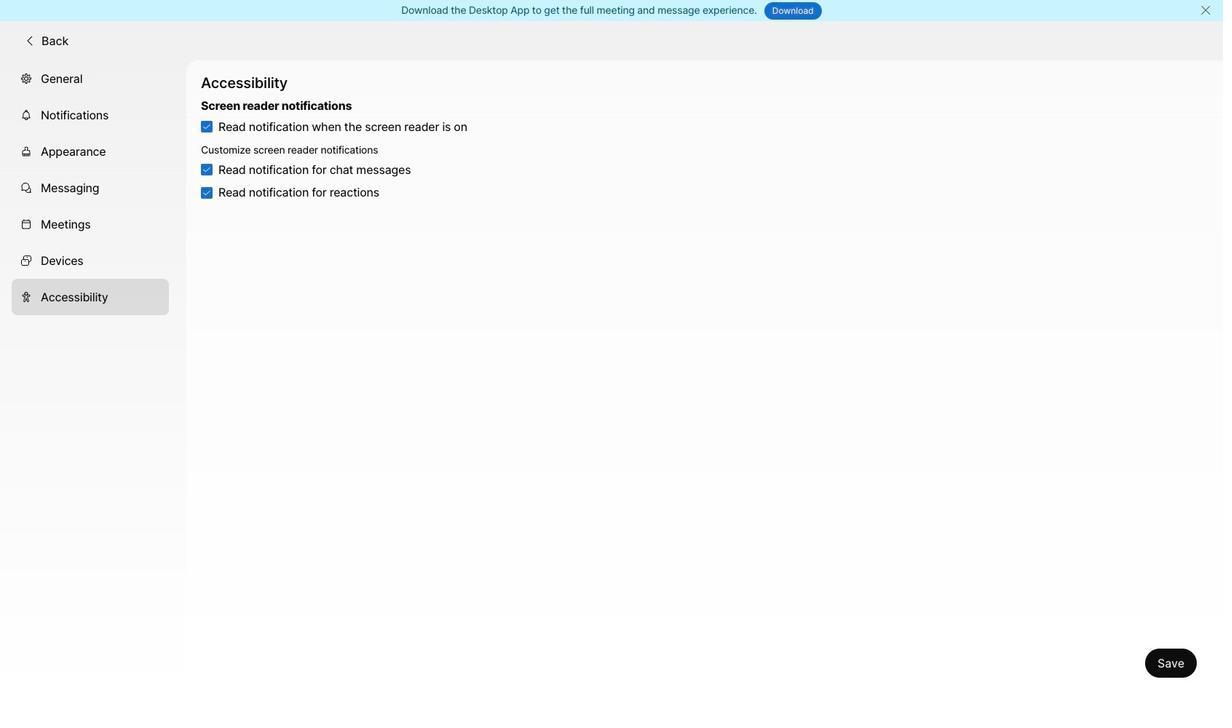Task type: describe. For each thing, give the bounding box(es) containing it.
meetings tab
[[12, 206, 169, 242]]

cancel_16 image
[[1200, 4, 1212, 16]]

notifications tab
[[12, 97, 169, 133]]

accessibility tab
[[12, 279, 169, 315]]

appearance tab
[[12, 133, 169, 169]]



Task type: locate. For each thing, give the bounding box(es) containing it.
settings navigation
[[0, 60, 186, 701]]

devices tab
[[12, 242, 169, 279]]

general tab
[[12, 60, 169, 97]]

messaging tab
[[12, 169, 169, 206]]



Task type: vqa. For each thing, say whether or not it's contained in the screenshot.
the General List Item
no



